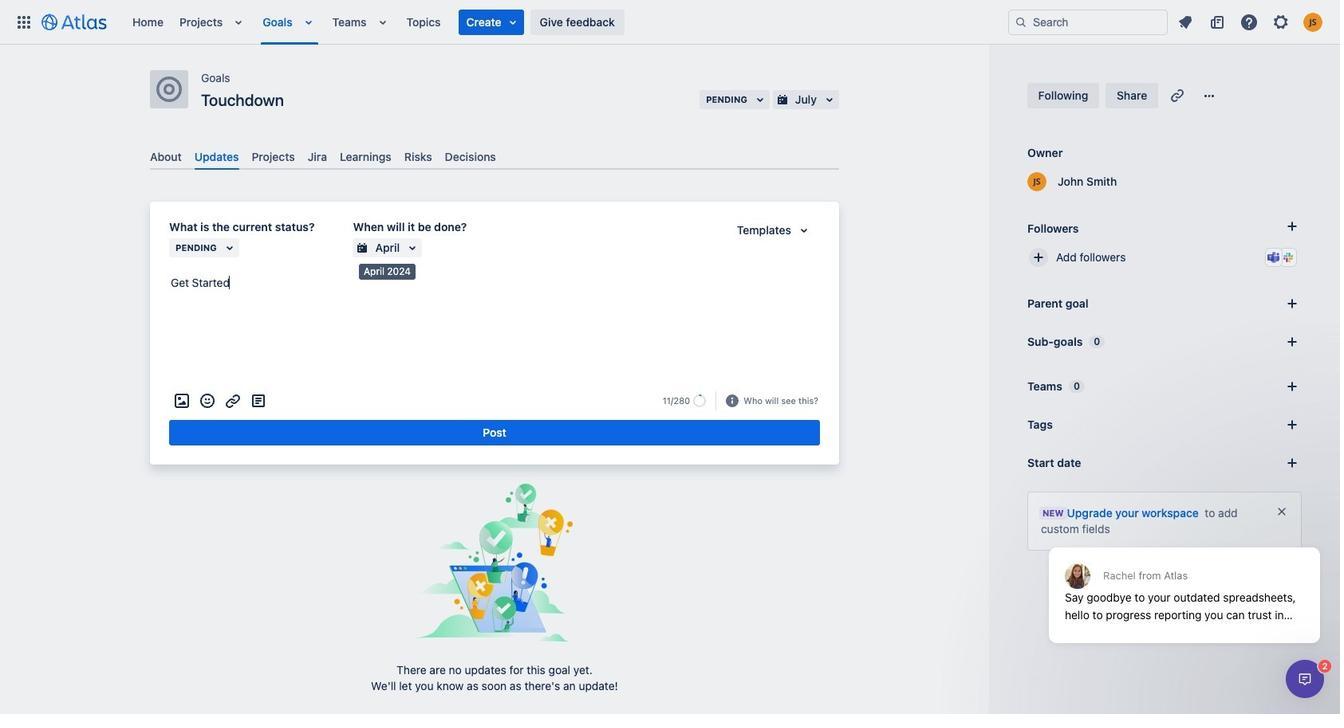 Task type: locate. For each thing, give the bounding box(es) containing it.
search image
[[1015, 16, 1028, 28]]

0 vertical spatial dialog
[[1041, 509, 1328, 656]]

top element
[[10, 0, 1009, 44]]

add follower image
[[1029, 248, 1048, 267]]

list item
[[229, 0, 252, 44], [299, 0, 321, 44], [373, 0, 395, 44], [458, 9, 524, 35]]

dialog
[[1041, 509, 1328, 656], [1286, 661, 1324, 699]]

list
[[124, 0, 1009, 44], [1171, 9, 1331, 35]]

banner
[[0, 0, 1340, 45]]

add a follower image
[[1283, 217, 1302, 236]]

None search field
[[1009, 9, 1168, 35]]

1 horizontal spatial list
[[1171, 9, 1331, 35]]

tab list
[[144, 144, 846, 170]]

tooltip
[[359, 264, 416, 280]]

add files, videos, or images image
[[172, 392, 191, 411]]

slack logo showing nan channels are connected to this goal image
[[1282, 251, 1295, 264]]



Task type: vqa. For each thing, say whether or not it's contained in the screenshot.
Notifications image
no



Task type: describe. For each thing, give the bounding box(es) containing it.
Search field
[[1009, 9, 1168, 35]]

list item inside top element
[[458, 9, 524, 35]]

close banner image
[[1276, 506, 1289, 519]]

0 horizontal spatial list
[[124, 0, 1009, 44]]

Main content area, start typing to enter text. text field
[[169, 274, 820, 299]]

insert link image
[[223, 392, 243, 411]]

goal icon image
[[156, 77, 182, 102]]

help image
[[1240, 12, 1259, 32]]

insert emoji image
[[198, 392, 217, 411]]

msteams logo showing  channels are connected to this goal image
[[1268, 251, 1281, 264]]

1 vertical spatial dialog
[[1286, 661, 1324, 699]]



